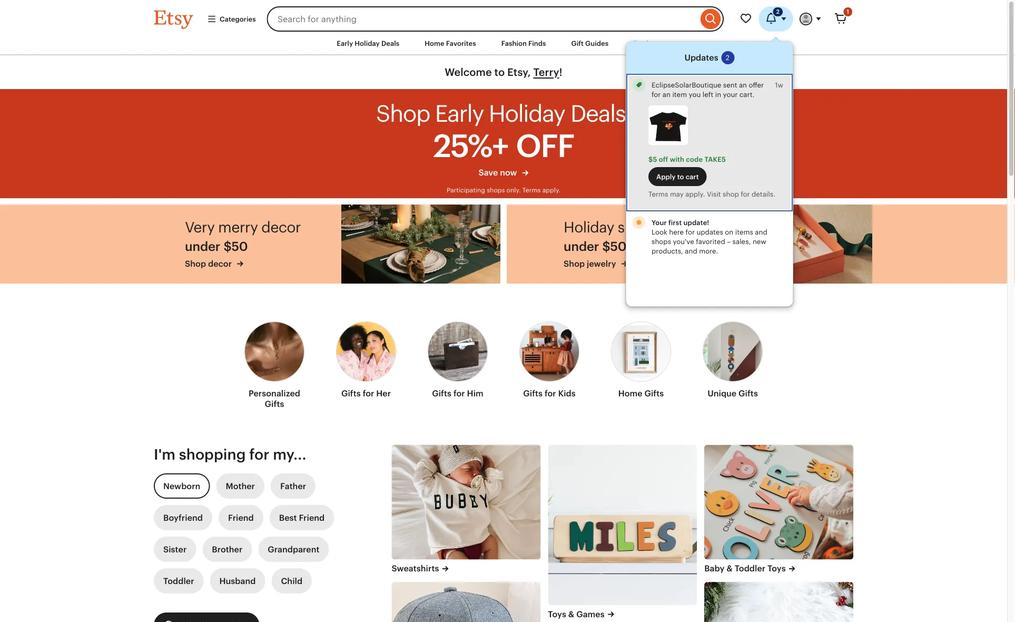 Task type: vqa. For each thing, say whether or not it's contained in the screenshot.
Name Puzzle for Toddlers, Personalized Christmas Gift for Kids, Toddler Wood Toy, First Birthday Gift, Custom Name Puzzle, Puzzle for Kids image
yes



Task type: locate. For each thing, give the bounding box(es) containing it.
terry
[[534, 66, 560, 78]]

0 vertical spatial 2
[[777, 8, 780, 15]]

0 vertical spatial and
[[756, 228, 768, 236]]

sent
[[724, 81, 738, 89]]

home gifts link
[[612, 315, 672, 403]]

early inside shop early holiday deals! 25%+ off save now
[[435, 100, 484, 126]]

0 vertical spatial home
[[425, 39, 445, 47]]

gift guides
[[572, 39, 609, 47]]

$5
[[649, 155, 658, 163]]

0 vertical spatial holiday
[[355, 39, 380, 47]]

under $50
[[185, 239, 248, 254], [564, 239, 627, 254]]

under $50 down 'very'
[[185, 239, 248, 254]]

& inside toys & games link
[[569, 609, 575, 619]]

0 horizontal spatial decor
[[208, 259, 232, 268]]

eclipsesolarboutique
[[652, 81, 722, 89]]

0 vertical spatial &
[[727, 564, 733, 573]]

2
[[777, 8, 780, 15], [726, 54, 730, 62]]

1 horizontal spatial &
[[727, 564, 733, 573]]

shops
[[487, 187, 505, 194], [652, 238, 672, 245]]

fashion finds link
[[494, 34, 554, 53]]

your first update! look here for updates on items and shops you've favorited – sales, new products, and more.
[[652, 219, 768, 255]]

1 vertical spatial 2
[[726, 54, 730, 62]]

& right the baby
[[727, 564, 733, 573]]

1 vertical spatial home
[[619, 389, 643, 398]]

update!
[[684, 219, 710, 226]]

1 horizontal spatial to
[[678, 173, 685, 181]]

to
[[495, 66, 505, 78], [678, 173, 685, 181]]

1 horizontal spatial toddler
[[735, 564, 766, 573]]

now
[[500, 168, 518, 177]]

home favorites
[[425, 39, 476, 47]]

unique
[[708, 389, 737, 398]]

an
[[740, 81, 748, 89], [663, 90, 671, 98]]

shops down the "look"
[[652, 238, 672, 245]]

an up cart.
[[740, 81, 748, 89]]

menu bar containing early holiday deals
[[135, 32, 873, 55]]

0 horizontal spatial friend
[[228, 513, 254, 523]]

0 horizontal spatial under $50
[[185, 239, 248, 254]]

1 horizontal spatial shops
[[652, 238, 672, 245]]

1 vertical spatial to
[[678, 173, 685, 181]]

0 vertical spatial to
[[495, 66, 505, 78]]

2 friend from the left
[[299, 513, 325, 523]]

grandparent
[[268, 545, 320, 554]]

1 horizontal spatial home
[[619, 389, 643, 398]]

home favorites link
[[417, 34, 484, 53]]

child
[[281, 576, 303, 586]]

0 horizontal spatial &
[[569, 609, 575, 619]]

1 vertical spatial holiday
[[564, 219, 615, 236]]

for left kids
[[545, 389, 557, 398]]

and down you've
[[686, 247, 698, 255]]

shop
[[376, 100, 430, 126], [185, 259, 206, 268], [564, 259, 585, 268]]

1 horizontal spatial decor
[[262, 219, 301, 236]]

with
[[670, 155, 685, 163]]

1 horizontal spatial holiday
[[564, 219, 615, 236]]

1 horizontal spatial shop
[[376, 100, 430, 126]]

1 vertical spatial &
[[569, 609, 575, 619]]

1 horizontal spatial friend
[[299, 513, 325, 523]]

shop inside very merry decor under $50 shop decor
[[185, 259, 206, 268]]

under $50 up jewelry
[[564, 239, 627, 254]]

1 vertical spatial and
[[686, 247, 698, 255]]

1 under $50 from the left
[[185, 239, 248, 254]]

friend down mother
[[228, 513, 254, 523]]

toys
[[768, 564, 786, 573], [548, 609, 567, 619]]

0 horizontal spatial home
[[425, 39, 445, 47]]

apply.
[[686, 190, 706, 198]]

shops down save now link at the top
[[487, 187, 505, 194]]

first
[[669, 219, 682, 226]]

gift guides link
[[564, 34, 617, 53]]

sales,
[[733, 238, 751, 245]]

to for welcome
[[495, 66, 505, 78]]

decor right merry
[[262, 219, 301, 236]]

& inside baby & toddler toys link
[[727, 564, 733, 573]]

0 vertical spatial early
[[337, 39, 353, 47]]

early
[[337, 39, 353, 47], [435, 100, 484, 126]]

gifts for him
[[432, 389, 484, 398]]

1w
[[776, 81, 784, 89]]

0 horizontal spatial to
[[495, 66, 505, 78]]

baby powder &quot;bubby™&quot; everyday boys sweatshirt image
[[392, 445, 541, 560]]

off
[[659, 155, 669, 163]]

apply
[[657, 173, 676, 181]]

holiday up jewelry
[[564, 219, 615, 236]]

new
[[753, 238, 767, 245]]

toddler
[[735, 564, 766, 573], [163, 576, 194, 586]]

under $50 inside very merry decor under $50 shop decor
[[185, 239, 248, 254]]

gifts for her
[[342, 389, 391, 398]]

personalized gifts link
[[245, 315, 305, 413]]

and up new
[[756, 228, 768, 236]]

0 vertical spatial an
[[740, 81, 748, 89]]

item
[[673, 90, 688, 98]]

an left item
[[663, 90, 671, 98]]

0 vertical spatial toddler
[[735, 564, 766, 573]]

1 vertical spatial toys
[[548, 609, 567, 619]]

merry
[[218, 219, 258, 236]]

save
[[479, 168, 498, 177]]

0 horizontal spatial early
[[337, 39, 353, 47]]

Search for anything text field
[[267, 6, 699, 32]]

0 horizontal spatial holiday
[[355, 39, 380, 47]]

1 vertical spatial decor
[[208, 259, 232, 268]]

updates banner
[[135, 0, 873, 307]]

2 under $50 from the left
[[564, 239, 627, 254]]

None search field
[[267, 6, 724, 32]]

toddler right the baby
[[735, 564, 766, 573]]

1 horizontal spatial early
[[435, 100, 484, 126]]

to inside button
[[678, 173, 685, 181]]

to left the cart
[[678, 173, 685, 181]]

home
[[425, 39, 445, 47], [619, 389, 643, 398]]

& for baby
[[727, 564, 733, 573]]

early down welcome
[[435, 100, 484, 126]]

1 horizontal spatial 2
[[777, 8, 780, 15]]

1 vertical spatial toddler
[[163, 576, 194, 586]]

baby
[[705, 564, 725, 573]]

0 horizontal spatial shops
[[487, 187, 505, 194]]

1 horizontal spatial toys
[[768, 564, 786, 573]]

0 horizontal spatial an
[[663, 90, 671, 98]]

1 vertical spatial an
[[663, 90, 671, 98]]

for
[[652, 90, 661, 98], [741, 190, 750, 198], [686, 228, 695, 236], [363, 389, 375, 398], [454, 389, 465, 398], [545, 389, 557, 398], [249, 446, 270, 463]]

toys & games link
[[548, 608, 698, 620]]

terms may apply. visit shop for details.
[[649, 190, 776, 198]]

toddler down sister
[[163, 576, 194, 586]]

newborn
[[163, 481, 201, 491]]

unique gifts
[[708, 389, 759, 398]]

brother
[[212, 545, 243, 554]]

categories button
[[199, 9, 264, 29]]

menu bar
[[135, 32, 873, 55]]

holiday deals!
[[489, 100, 632, 126]]

& left games
[[569, 609, 575, 619]]

baby & toddler toys
[[705, 564, 786, 573]]

and
[[756, 228, 768, 236], [686, 247, 698, 255]]

none search field inside updates banner
[[267, 6, 724, 32]]

0 vertical spatial decor
[[262, 219, 301, 236]]

finds
[[529, 39, 546, 47]]

decor down merry
[[208, 259, 232, 268]]

home for home favorites
[[425, 39, 445, 47]]

gift
[[572, 39, 584, 47]]

etsy,
[[508, 66, 531, 78]]

friend right best
[[299, 513, 325, 523]]

mother
[[226, 481, 255, 491]]

jewelry
[[587, 259, 617, 268]]

early left the deals
[[337, 39, 353, 47]]

friend
[[228, 513, 254, 523], [299, 513, 325, 523]]

favorited
[[696, 238, 726, 245]]

holiday left the deals
[[355, 39, 380, 47]]

decor
[[262, 219, 301, 236], [208, 259, 232, 268]]

home inside home favorites 'link'
[[425, 39, 445, 47]]

my...
[[273, 446, 307, 463]]

for right shop
[[741, 190, 750, 198]]

shop jewelry link
[[564, 258, 666, 270]]

for down update!
[[686, 228, 695, 236]]

2 horizontal spatial shop
[[564, 259, 585, 268]]

home inside home gifts link
[[619, 389, 643, 398]]

to left etsy,
[[495, 66, 505, 78]]

products,
[[652, 247, 684, 255]]

2 inside popup button
[[777, 8, 780, 15]]

1 horizontal spatial an
[[740, 81, 748, 89]]

1 horizontal spatial and
[[756, 228, 768, 236]]

1 vertical spatial shops
[[652, 238, 672, 245]]

1 horizontal spatial under $50
[[564, 239, 627, 254]]

holiday inside holiday sparkle under $50 shop jewelry
[[564, 219, 615, 236]]

my first thanksgiving jersey short sleeve tee image
[[649, 105, 689, 145]]

for left item
[[652, 90, 661, 98]]

1 vertical spatial early
[[435, 100, 484, 126]]

0 horizontal spatial and
[[686, 247, 698, 255]]

0 horizontal spatial shop
[[185, 259, 206, 268]]



Task type: describe. For each thing, give the bounding box(es) containing it.
eclipsesolarboutique sent an offer for an item you left in your cart.
[[652, 81, 764, 98]]

guides
[[586, 39, 609, 47]]

2 button
[[759, 6, 794, 32]]

look
[[652, 228, 668, 236]]

your
[[724, 90, 738, 98]]

0 horizontal spatial 2
[[726, 54, 730, 62]]

0 horizontal spatial toddler
[[163, 576, 194, 586]]

0 horizontal spatial toys
[[548, 609, 567, 619]]

sweatshirts link
[[392, 563, 541, 575]]

gifts for her link
[[336, 315, 396, 403]]

i'm shopping for my...
[[154, 446, 307, 463]]

updates
[[697, 228, 724, 236]]

under $50 inside holiday sparkle under $50 shop jewelry
[[564, 239, 627, 254]]

25%+ off
[[433, 128, 575, 164]]

left
[[703, 90, 714, 98]]

fashion finds
[[502, 39, 546, 47]]

shops inside your first update! look here for updates on items and shops you've favorited – sales, new products, and more.
[[652, 238, 672, 245]]

holiday sparkle under $50 shop jewelry
[[564, 219, 666, 268]]

shop decor link
[[185, 258, 301, 270]]

apply to cart button
[[649, 167, 707, 186]]

details.
[[752, 190, 776, 198]]

best friend
[[279, 513, 325, 523]]

here
[[670, 228, 684, 236]]

shop inside holiday sparkle under $50 shop jewelry
[[564, 259, 585, 268]]

1 friend from the left
[[228, 513, 254, 523]]

save now link
[[376, 167, 632, 184]]

code
[[687, 155, 703, 163]]

early holiday deals link
[[329, 34, 408, 53]]

fashion
[[502, 39, 527, 47]]

1 link
[[829, 6, 854, 32]]

you've
[[673, 238, 695, 245]]

participating shops only. terms apply.
[[447, 187, 561, 194]]

i'm
[[154, 446, 176, 463]]

for inside eclipsesolarboutique sent an offer for an item you left in your cart.
[[652, 90, 661, 98]]

cart
[[686, 173, 699, 181]]

apply to cart
[[657, 173, 699, 181]]

him
[[467, 389, 484, 398]]

you
[[689, 90, 701, 98]]

& for toys
[[569, 609, 575, 619]]

terry link
[[534, 66, 560, 78]]

a festive christmas table setting featuring two green table runners shown with glassware, serveware, and a candle centerpiece. image
[[342, 205, 501, 284]]

take5
[[705, 155, 726, 163]]

!
[[560, 66, 563, 78]]

gifts inside personalized gifts
[[265, 399, 284, 409]]

name puzzle for toddlers, personalized christmas gift for kids, toddler wood toy, first birthday gift, custom name puzzle, puzzle for kids image
[[548, 445, 698, 605]]

kids
[[559, 389, 576, 398]]

shop early holiday deals! 25%+ off save now
[[376, 100, 632, 177]]

very merry decor under $50 shop decor
[[185, 219, 301, 268]]

shop inside shop early holiday deals! 25%+ off save now
[[376, 100, 430, 126]]

welcome
[[445, 66, 492, 78]]

sparkle
[[618, 219, 666, 236]]

games
[[577, 609, 605, 619]]

baby & toddler toys link
[[705, 563, 854, 575]]

may
[[671, 190, 684, 198]]

for inside your first update! look here for updates on items and shops you've favorited – sales, new products, and more.
[[686, 228, 695, 236]]

offer
[[749, 81, 764, 89]]

boyfriend
[[163, 513, 203, 523]]

home for home gifts
[[619, 389, 643, 398]]

in
[[716, 90, 722, 98]]

0 vertical spatial shops
[[487, 187, 505, 194]]

0 vertical spatial toys
[[768, 564, 786, 573]]

home gifts
[[619, 389, 664, 398]]

visit
[[707, 190, 722, 198]]

toys & games
[[548, 609, 605, 619]]

gifts for kids
[[524, 389, 576, 398]]

to for apply
[[678, 173, 685, 181]]

for left her
[[363, 389, 375, 398]]

gifts for him link
[[428, 315, 488, 403]]

for left him
[[454, 389, 465, 398]]

personalized
[[249, 389, 301, 398]]

very
[[185, 219, 215, 236]]

participating
[[447, 187, 486, 194]]

more.
[[700, 247, 719, 255]]

sweatshirts
[[392, 564, 439, 573]]

early inside early holiday deals link
[[337, 39, 353, 47]]

unique gifts link
[[703, 315, 763, 403]]

personalized gifts
[[249, 389, 301, 409]]

–
[[728, 238, 731, 245]]

a colorful charm choker statement necklace featuring six beads on a dainty gold chain shown in an open gift box. image
[[714, 205, 873, 284]]

deals
[[382, 39, 400, 47]]

updates
[[685, 53, 719, 62]]

shopping
[[179, 446, 246, 463]]

1
[[847, 8, 850, 15]]

your
[[652, 219, 667, 226]]

her
[[377, 389, 391, 398]]

terms
[[649, 190, 669, 198]]

sister
[[163, 545, 187, 554]]

best
[[279, 513, 297, 523]]

terms apply.
[[523, 187, 561, 194]]

favorites
[[446, 39, 476, 47]]

gifts for kids link
[[520, 315, 580, 403]]

only.
[[507, 187, 521, 194]]

father
[[280, 481, 306, 491]]

for left my...
[[249, 446, 270, 463]]

personalized name puzzle with animals | baby, toddler, kids toys | wooden toys | baby shower | christmas gifts | first birthday girl and boy image
[[705, 445, 854, 560]]



